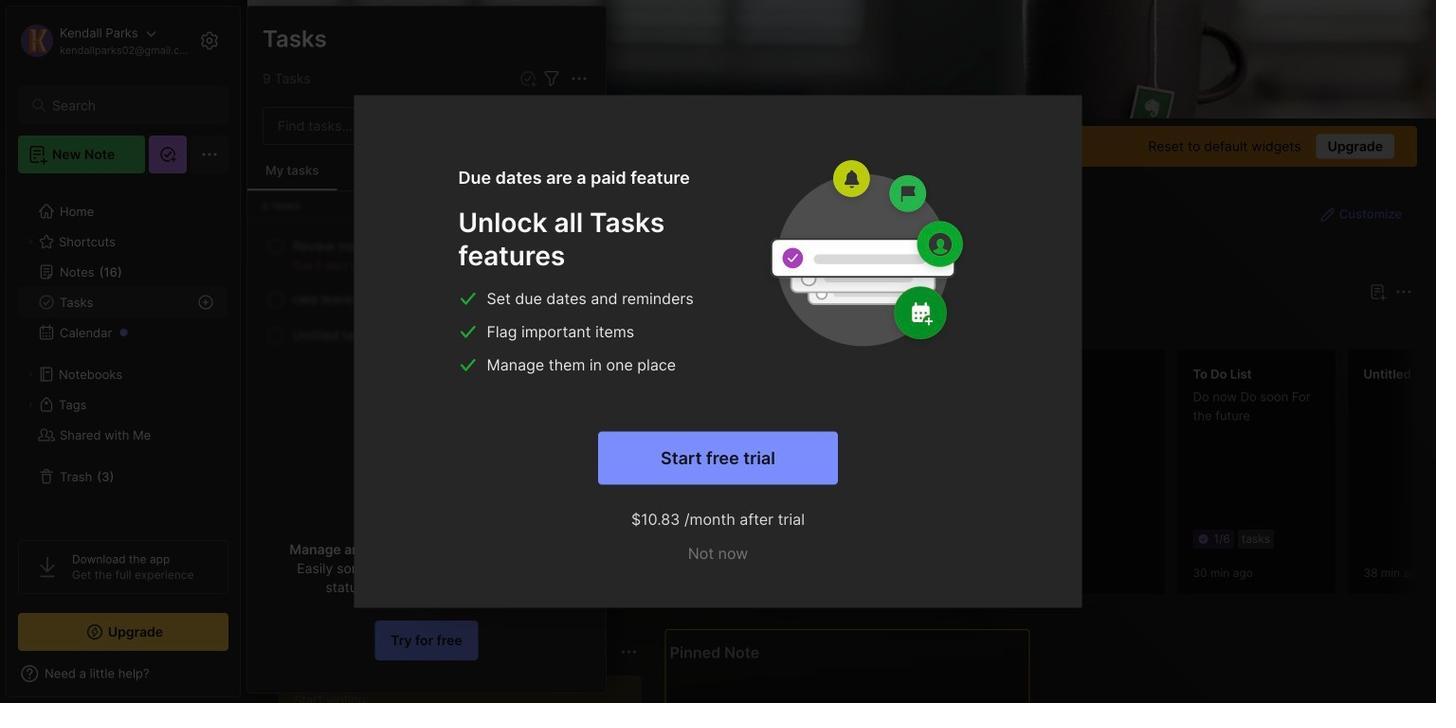 Task type: vqa. For each thing, say whether or not it's contained in the screenshot.
tree in the Main element
yes



Task type: locate. For each thing, give the bounding box(es) containing it.
Search text field
[[52, 97, 203, 115]]

Start writing… text field
[[294, 676, 641, 704]]

Find tasks… text field
[[267, 110, 547, 142]]

tab list
[[669, 315, 1410, 338]]

tree inside main element
[[7, 185, 240, 524]]

0 horizontal spatial tab
[[669, 315, 725, 338]]

row group
[[665, 349, 1437, 607]]

settings image
[[198, 29, 221, 52]]

tab
[[669, 315, 725, 338], [733, 315, 809, 338]]

None search field
[[52, 94, 203, 117]]

1 horizontal spatial tab
[[733, 315, 809, 338]]

tree
[[7, 185, 240, 524]]



Task type: describe. For each thing, give the bounding box(es) containing it.
expand notebooks image
[[25, 369, 36, 380]]

new task image
[[519, 69, 538, 88]]

main element
[[0, 0, 247, 704]]

expand tags image
[[25, 399, 36, 411]]

1 tab from the left
[[669, 315, 725, 338]]

none search field inside main element
[[52, 94, 203, 117]]

2 tab from the left
[[733, 315, 809, 338]]



